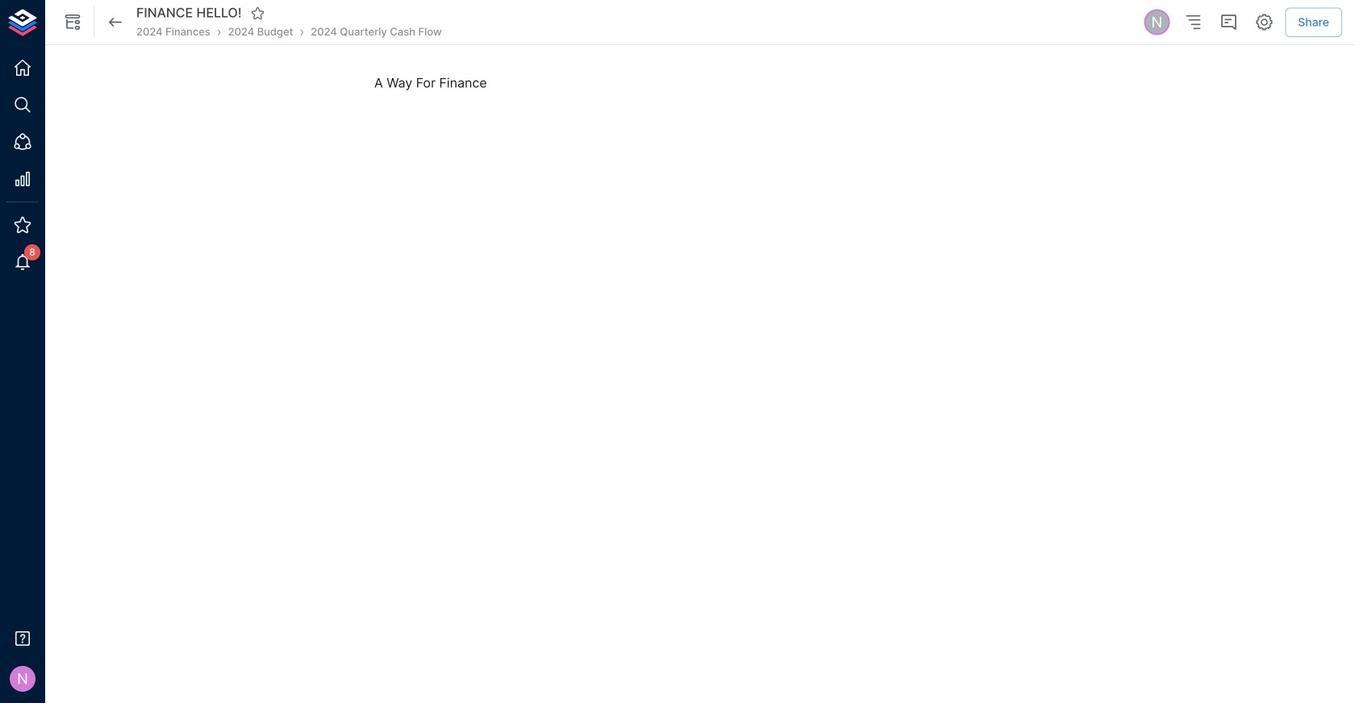 Task type: locate. For each thing, give the bounding box(es) containing it.
favorite image
[[251, 6, 265, 20]]



Task type: vqa. For each thing, say whether or not it's contained in the screenshot.
the "the"
no



Task type: describe. For each thing, give the bounding box(es) containing it.
comments image
[[1219, 13, 1239, 32]]

settings image
[[1255, 13, 1274, 32]]

show wiki image
[[63, 13, 82, 32]]

go back image
[[106, 13, 125, 32]]

table of contents image
[[1184, 13, 1203, 32]]



